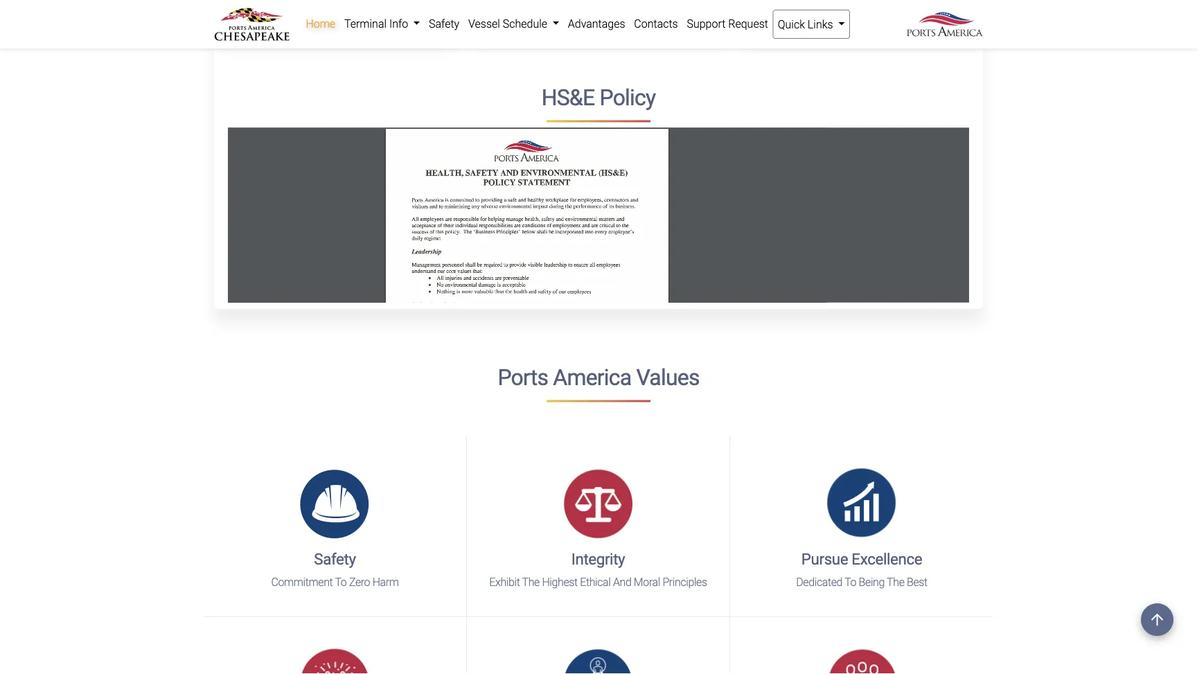 Task type: describe. For each thing, give the bounding box(es) containing it.
dedicated
[[796, 576, 843, 589]]

exhibit
[[489, 576, 520, 589]]

hs&e
[[542, 85, 595, 111]]

support
[[687, 17, 726, 30]]

vessel schedule
[[468, 17, 550, 30]]

go to top image
[[1141, 604, 1174, 636]]

moral
[[634, 576, 660, 589]]

being
[[859, 576, 885, 589]]

exhibit the highest ethical and moral principles
[[489, 576, 707, 589]]

pursue excellence
[[802, 550, 922, 568]]

contacts link
[[630, 10, 683, 37]]

safety link
[[425, 10, 464, 37]]

quick links
[[778, 18, 836, 31]]

dedicated to being the best
[[796, 576, 928, 589]]

1 the from the left
[[522, 576, 540, 589]]

home link
[[301, 10, 340, 37]]

integrity
[[571, 550, 625, 568]]

2 the from the left
[[887, 576, 905, 589]]

principles
[[663, 576, 707, 589]]

values
[[636, 365, 700, 391]]

contacts
[[634, 17, 678, 30]]

policy
[[600, 85, 656, 111]]

terminal
[[344, 17, 387, 30]]

home
[[306, 17, 335, 30]]

terminal info link
[[340, 10, 425, 37]]

commitment to zero harm
[[271, 576, 399, 589]]

1 vertical spatial safety
[[314, 550, 356, 568]]

zero
[[349, 576, 370, 589]]

excellence
[[852, 550, 922, 568]]



Task type: locate. For each thing, give the bounding box(es) containing it.
quick
[[778, 18, 805, 31]]

ports america values
[[498, 365, 700, 391]]

info
[[389, 17, 408, 30]]

1 horizontal spatial safety
[[429, 17, 460, 30]]

safety
[[429, 17, 460, 30], [314, 550, 356, 568]]

safety left vessel
[[429, 17, 460, 30]]

best
[[907, 576, 928, 589]]

0 horizontal spatial the
[[522, 576, 540, 589]]

request
[[728, 17, 768, 30]]

america
[[553, 365, 632, 391]]

1 to from the left
[[335, 576, 347, 589]]

to left the zero
[[335, 576, 347, 589]]

0 horizontal spatial safety
[[314, 550, 356, 568]]

the
[[522, 576, 540, 589], [887, 576, 905, 589]]

to for safety
[[335, 576, 347, 589]]

ports
[[498, 365, 548, 391]]

schedule
[[503, 17, 547, 30]]

and
[[613, 576, 632, 589]]

vessel
[[468, 17, 500, 30]]

advantages link
[[564, 10, 630, 37]]

1 horizontal spatial the
[[887, 576, 905, 589]]

2 to from the left
[[845, 576, 857, 589]]

terminal info
[[344, 17, 411, 30]]

support request
[[687, 17, 768, 30]]

the right exhibit at left bottom
[[522, 576, 540, 589]]

vessel schedule link
[[464, 10, 564, 37]]

harm
[[373, 576, 399, 589]]

0 vertical spatial safety
[[429, 17, 460, 30]]

commitment
[[271, 576, 333, 589]]

to left "being"
[[845, 576, 857, 589]]

to
[[335, 576, 347, 589], [845, 576, 857, 589]]

0 horizontal spatial to
[[335, 576, 347, 589]]

highest
[[542, 576, 578, 589]]

1 horizontal spatial to
[[845, 576, 857, 589]]

advantages
[[568, 17, 625, 30]]

the left best
[[887, 576, 905, 589]]

ethical
[[580, 576, 611, 589]]

hs&e policy
[[542, 85, 656, 111]]

pursue
[[802, 550, 848, 568]]

quick links link
[[773, 10, 850, 39]]

to for pursue excellence
[[845, 576, 857, 589]]

links
[[808, 18, 833, 31]]

support request link
[[683, 10, 773, 37]]

safety up commitment to zero harm
[[314, 550, 356, 568]]



Task type: vqa. For each thing, say whether or not it's contained in the screenshot.
the left The
yes



